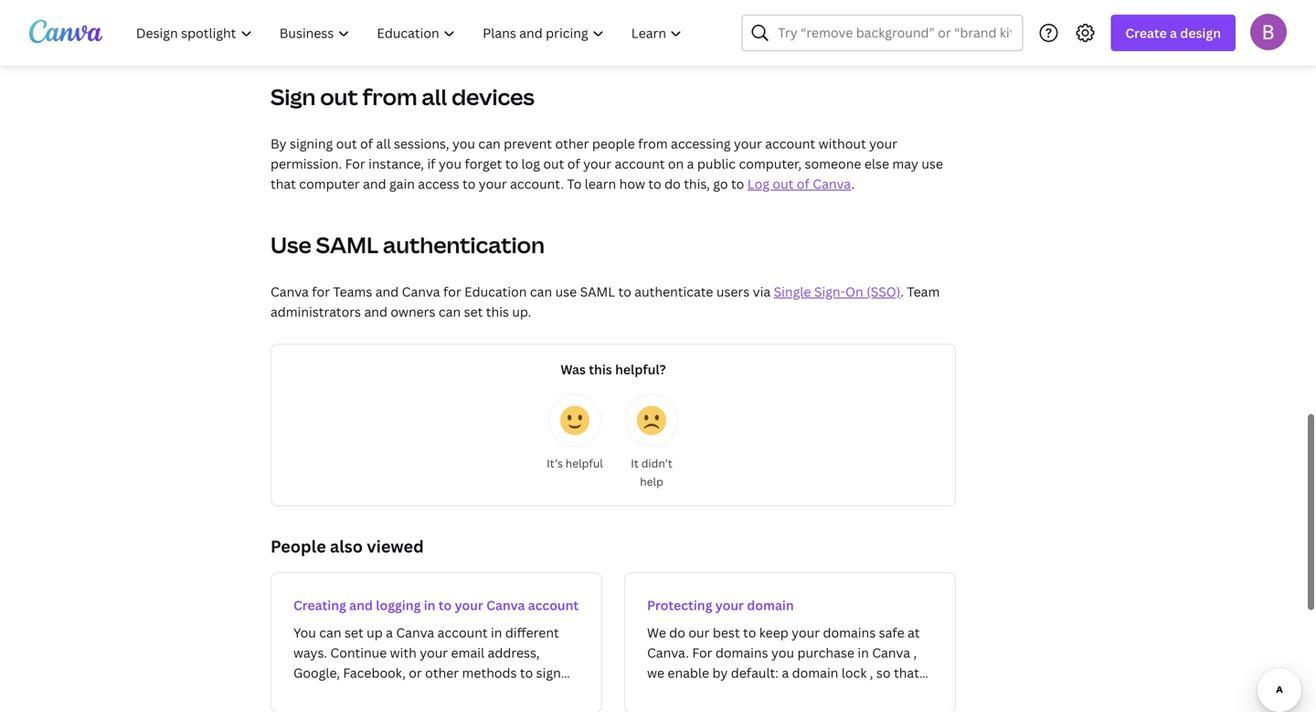 Task type: vqa. For each thing, say whether or not it's contained in the screenshot.
the middle account
yes



Task type: describe. For each thing, give the bounding box(es) containing it.
1 for from the left
[[312, 283, 330, 300]]

protecting your domain
[[647, 597, 794, 614]]

that
[[271, 175, 296, 192]]

0 vertical spatial .
[[852, 175, 855, 192]]

1 vertical spatial account
[[615, 155, 665, 172]]

creating and logging in to your canva account link
[[271, 572, 603, 712]]

create a design
[[1126, 24, 1222, 42]]

0 horizontal spatial of
[[360, 135, 373, 152]]

someone
[[805, 155, 862, 172]]

log
[[522, 155, 540, 172]]

creating and logging in to your canva account
[[294, 597, 579, 614]]

public
[[698, 155, 736, 172]]

for
[[345, 155, 365, 172]]

your inside 'link'
[[716, 597, 744, 614]]

it didn't help
[[631, 456, 673, 489]]

instance,
[[369, 155, 424, 172]]

people also viewed
[[271, 535, 424, 558]]

out right log
[[544, 155, 565, 172]]

without
[[819, 135, 867, 152]]

(sso)
[[867, 283, 901, 300]]

via
[[753, 283, 771, 300]]

0 vertical spatial all
[[422, 82, 447, 112]]

all inside by signing out of all sessions, you can prevent other people from accessing your account without your permission. for instance, if you forget to log out of your account on a public computer, someone else may use that computer and gain access to your account. to learn how to do this, go to
[[376, 135, 391, 152]]

2 for from the left
[[443, 283, 462, 300]]

to left authenticate
[[619, 283, 632, 300]]

it
[[631, 456, 639, 471]]

forget
[[465, 155, 502, 172]]

and left "logging"
[[349, 597, 373, 614]]

access
[[418, 175, 460, 192]]

to right go
[[732, 175, 745, 192]]

design
[[1181, 24, 1222, 42]]

protecting your domain link
[[625, 572, 956, 712]]

sign
[[271, 82, 316, 112]]

can for prevent
[[479, 135, 501, 152]]

your right in
[[455, 597, 484, 614]]

domain
[[747, 597, 794, 614]]

by
[[271, 135, 287, 152]]

help
[[640, 474, 664, 489]]

people
[[592, 135, 635, 152]]

1 vertical spatial this
[[589, 361, 612, 378]]

may
[[893, 155, 919, 172]]

computer
[[299, 175, 360, 192]]

can inside ". team administrators and owners can set this up."
[[439, 303, 461, 321]]

single
[[774, 283, 812, 300]]

else
[[865, 155, 890, 172]]

top level navigation element
[[124, 15, 698, 51]]

logging
[[376, 597, 421, 614]]

canva up administrators
[[271, 283, 309, 300]]

0 horizontal spatial from
[[363, 82, 417, 112]]

in
[[424, 597, 436, 614]]

1 vertical spatial of
[[568, 155, 581, 172]]

canva up owners
[[402, 283, 440, 300]]

sign out from all devices
[[271, 82, 535, 112]]

accessing
[[671, 135, 731, 152]]

1 vertical spatial you
[[439, 155, 462, 172]]

this inside ". team administrators and owners can set this up."
[[486, 303, 509, 321]]

to down forget
[[463, 175, 476, 192]]

users
[[717, 283, 750, 300]]

0 horizontal spatial use
[[556, 283, 577, 300]]

log out of canva link
[[748, 175, 852, 192]]

2 vertical spatial of
[[797, 175, 810, 192]]

create a design button
[[1111, 15, 1236, 51]]

it's
[[547, 456, 563, 471]]

authenticate
[[635, 283, 714, 300]]

use inside by signing out of all sessions, you can prevent other people from accessing your account without your permission. for instance, if you forget to log out of your account on a public computer, someone else may use that computer and gain access to your account. to learn how to do this, go to
[[922, 155, 944, 172]]

from inside by signing out of all sessions, you can prevent other people from accessing your account without your permission. for instance, if you forget to log out of your account on a public computer, someone else may use that computer and gain access to your account. to learn how to do this, go to
[[638, 135, 668, 152]]

Try "remove background" or "brand kit" search field
[[779, 16, 1012, 50]]

education
[[465, 283, 527, 300]]

helpful?
[[616, 361, 666, 378]]

helpful
[[566, 456, 603, 471]]

out right sign
[[320, 82, 358, 112]]

to
[[567, 175, 582, 192]]



Task type: locate. For each thing, give the bounding box(es) containing it.
bob builder image
[[1251, 13, 1288, 50]]

0 vertical spatial account
[[766, 135, 816, 152]]

didn't
[[642, 456, 673, 471]]

create
[[1126, 24, 1167, 42]]

permission.
[[271, 155, 342, 172]]

saml
[[316, 230, 379, 260], [580, 283, 616, 300]]

and inside ". team administrators and owners can set this up."
[[364, 303, 388, 321]]

owners
[[391, 303, 436, 321]]

. team administrators and owners can set this up.
[[271, 283, 940, 321]]

1 horizontal spatial this
[[589, 361, 612, 378]]

this down education
[[486, 303, 509, 321]]

. inside ". team administrators and owners can set this up."
[[901, 283, 904, 300]]

a inside by signing out of all sessions, you can prevent other people from accessing your account without your permission. for instance, if you forget to log out of your account on a public computer, someone else may use that computer and gain access to your account. to learn how to do this, go to
[[687, 155, 694, 172]]

to
[[505, 155, 519, 172], [463, 175, 476, 192], [649, 175, 662, 192], [732, 175, 745, 192], [619, 283, 632, 300], [439, 597, 452, 614]]

1 horizontal spatial a
[[1171, 24, 1178, 42]]

. left team
[[901, 283, 904, 300]]

it's helpful
[[547, 456, 603, 471]]

0 horizontal spatial this
[[486, 303, 509, 321]]

teams
[[333, 283, 372, 300]]

to right in
[[439, 597, 452, 614]]

all
[[422, 82, 447, 112], [376, 135, 391, 152]]

how
[[620, 175, 646, 192]]

2 vertical spatial account
[[528, 597, 579, 614]]

computer,
[[739, 155, 802, 172]]

1 vertical spatial .
[[901, 283, 904, 300]]

use saml authentication
[[271, 230, 545, 260]]

from up sessions,
[[363, 82, 417, 112]]

from
[[363, 82, 417, 112], [638, 135, 668, 152]]

out
[[320, 82, 358, 112], [336, 135, 357, 152], [544, 155, 565, 172], [773, 175, 794, 192]]

account
[[766, 135, 816, 152], [615, 155, 665, 172], [528, 597, 579, 614]]

canva
[[813, 175, 852, 192], [271, 283, 309, 300], [402, 283, 440, 300], [487, 597, 525, 614]]

0 horizontal spatial account
[[528, 597, 579, 614]]

other
[[555, 135, 589, 152]]

canva down someone at the top of page
[[813, 175, 852, 192]]

for up administrators
[[312, 283, 330, 300]]

was
[[561, 361, 586, 378]]

0 vertical spatial this
[[486, 303, 509, 321]]

of up the to
[[568, 155, 581, 172]]

single sign-on (sso) link
[[774, 283, 901, 300]]

was this helpful?
[[561, 361, 666, 378]]

on
[[668, 155, 684, 172]]

2 vertical spatial can
[[439, 303, 461, 321]]

can
[[479, 135, 501, 152], [530, 283, 552, 300], [439, 303, 461, 321]]

1 horizontal spatial for
[[443, 283, 462, 300]]

to inside creating and logging in to your canva account link
[[439, 597, 452, 614]]

0 vertical spatial saml
[[316, 230, 379, 260]]

0 horizontal spatial saml
[[316, 230, 379, 260]]

canva for teams and canva for education can use saml to authenticate users via single sign-on (sso)
[[271, 283, 901, 300]]

2 horizontal spatial can
[[530, 283, 552, 300]]

team
[[907, 283, 940, 300]]

0 horizontal spatial a
[[687, 155, 694, 172]]

1 vertical spatial can
[[530, 283, 552, 300]]

people
[[271, 535, 326, 558]]

1 horizontal spatial account
[[615, 155, 665, 172]]

gain
[[390, 175, 415, 192]]

signing
[[290, 135, 333, 152]]

up.
[[512, 303, 532, 321]]

protecting
[[647, 597, 713, 614]]

you up forget
[[453, 135, 475, 152]]

1 vertical spatial use
[[556, 283, 577, 300]]

your up learn
[[584, 155, 612, 172]]

this right was
[[589, 361, 612, 378]]

authentication
[[383, 230, 545, 260]]

2 horizontal spatial of
[[797, 175, 810, 192]]

saml left authenticate
[[580, 283, 616, 300]]

a
[[1171, 24, 1178, 42], [687, 155, 694, 172]]

you
[[453, 135, 475, 152], [439, 155, 462, 172]]

your
[[734, 135, 762, 152], [870, 135, 898, 152], [584, 155, 612, 172], [479, 175, 507, 192], [455, 597, 484, 614], [716, 597, 744, 614]]

can inside by signing out of all sessions, you can prevent other people from accessing your account without your permission. for instance, if you forget to log out of your account on a public computer, someone else may use that computer and gain access to your account. to learn how to do this, go to
[[479, 135, 501, 152]]

creating
[[294, 597, 346, 614]]

saml up teams
[[316, 230, 379, 260]]

0 vertical spatial from
[[363, 82, 417, 112]]

devices
[[452, 82, 535, 112]]

log
[[748, 175, 770, 192]]

and inside by signing out of all sessions, you can prevent other people from accessing your account without your permission. for instance, if you forget to log out of your account on a public computer, someone else may use that computer and gain access to your account. to learn how to do this, go to
[[363, 175, 386, 192]]

1 horizontal spatial .
[[901, 283, 904, 300]]

by signing out of all sessions, you can prevent other people from accessing your account without your permission. for instance, if you forget to log out of your account on a public computer, someone else may use that computer and gain access to your account. to learn how to do this, go to
[[271, 135, 944, 192]]

to left do
[[649, 175, 662, 192]]

set
[[464, 303, 483, 321]]

and left gain on the left top of the page
[[363, 175, 386, 192]]

1 horizontal spatial from
[[638, 135, 668, 152]]

to left log
[[505, 155, 519, 172]]

for
[[312, 283, 330, 300], [443, 283, 462, 300]]

prevent
[[504, 135, 552, 152]]

for left education
[[443, 283, 462, 300]]

sessions,
[[394, 135, 449, 152]]

administrators
[[271, 303, 361, 321]]

and up owners
[[376, 283, 399, 300]]

this,
[[684, 175, 710, 192]]

and
[[363, 175, 386, 192], [376, 283, 399, 300], [364, 303, 388, 321], [349, 597, 373, 614]]

0 horizontal spatial for
[[312, 283, 330, 300]]

your up computer,
[[734, 135, 762, 152]]

1 horizontal spatial use
[[922, 155, 944, 172]]

1 vertical spatial saml
[[580, 283, 616, 300]]

😔 image
[[637, 406, 667, 435]]

of down someone at the top of page
[[797, 175, 810, 192]]

.
[[852, 175, 855, 192], [901, 283, 904, 300]]

. down someone at the top of page
[[852, 175, 855, 192]]

of up for
[[360, 135, 373, 152]]

from right the people
[[638, 135, 668, 152]]

1 horizontal spatial can
[[479, 135, 501, 152]]

can up forget
[[479, 135, 501, 152]]

you right 'if'
[[439, 155, 462, 172]]

account.
[[510, 175, 564, 192]]

0 horizontal spatial can
[[439, 303, 461, 321]]

your up else
[[870, 135, 898, 152]]

1 vertical spatial from
[[638, 135, 668, 152]]

out up for
[[336, 135, 357, 152]]

on
[[846, 283, 864, 300]]

can left set
[[439, 303, 461, 321]]

go
[[714, 175, 728, 192]]

use right may
[[922, 155, 944, 172]]

use
[[922, 155, 944, 172], [556, 283, 577, 300]]

all up sessions,
[[422, 82, 447, 112]]

1 vertical spatial all
[[376, 135, 391, 152]]

if
[[427, 155, 436, 172]]

your left domain
[[716, 597, 744, 614]]

your down forget
[[479, 175, 507, 192]]

also
[[330, 535, 363, 558]]

0 horizontal spatial all
[[376, 135, 391, 152]]

do
[[665, 175, 681, 192]]

a left design
[[1171, 24, 1178, 42]]

0 vertical spatial you
[[453, 135, 475, 152]]

1 vertical spatial a
[[687, 155, 694, 172]]

log out of canva .
[[748, 175, 855, 192]]

0 horizontal spatial .
[[852, 175, 855, 192]]

learn
[[585, 175, 617, 192]]

a inside dropdown button
[[1171, 24, 1178, 42]]

use
[[271, 230, 312, 260]]

1 horizontal spatial saml
[[580, 283, 616, 300]]

viewed
[[367, 535, 424, 558]]

0 vertical spatial can
[[479, 135, 501, 152]]

can up the up. at the top of the page
[[530, 283, 552, 300]]

🙂 image
[[561, 406, 590, 435]]

all up the instance,
[[376, 135, 391, 152]]

1 horizontal spatial of
[[568, 155, 581, 172]]

0 vertical spatial use
[[922, 155, 944, 172]]

this
[[486, 303, 509, 321], [589, 361, 612, 378]]

0 vertical spatial a
[[1171, 24, 1178, 42]]

2 horizontal spatial account
[[766, 135, 816, 152]]

1 horizontal spatial all
[[422, 82, 447, 112]]

canva right in
[[487, 597, 525, 614]]

a right on
[[687, 155, 694, 172]]

sign-
[[815, 283, 846, 300]]

out down computer,
[[773, 175, 794, 192]]

can for use
[[530, 283, 552, 300]]

and down teams
[[364, 303, 388, 321]]

0 vertical spatial of
[[360, 135, 373, 152]]

use right education
[[556, 283, 577, 300]]



